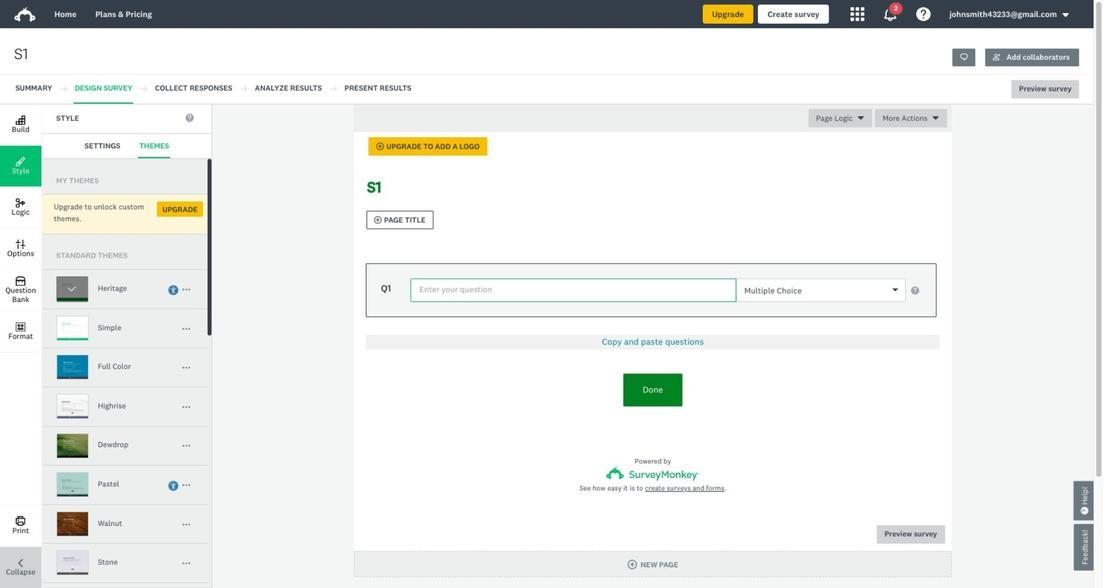 Task type: describe. For each thing, give the bounding box(es) containing it.
dropdown arrow image
[[1062, 11, 1071, 19]]

surveymonkey image
[[607, 467, 700, 481]]

1 products icon image from the left
[[851, 7, 865, 21]]

surveymonkey logo image
[[14, 7, 35, 22]]



Task type: vqa. For each thing, say whether or not it's contained in the screenshot.
the leftmost Products Icon
yes



Task type: locate. For each thing, give the bounding box(es) containing it.
products icon image
[[851, 7, 865, 21], [884, 7, 898, 21]]

1 horizontal spatial products icon image
[[884, 7, 898, 21]]

help icon image
[[917, 7, 931, 21]]

0 horizontal spatial products icon image
[[851, 7, 865, 21]]

2 products icon image from the left
[[884, 7, 898, 21]]



